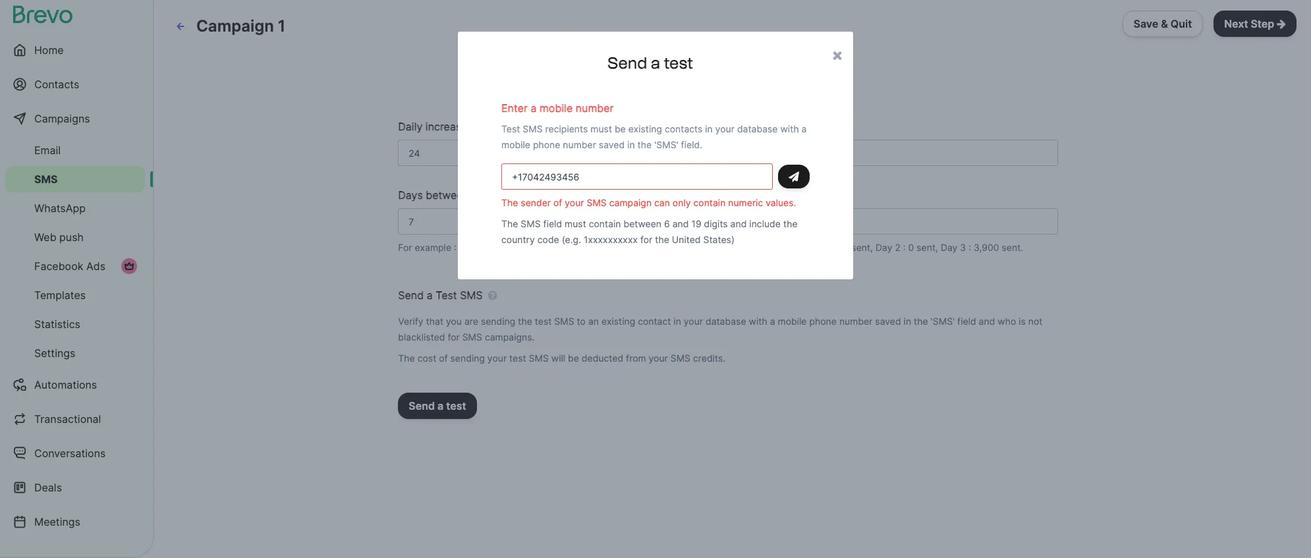 Task type: describe. For each thing, give the bounding box(es) containing it.
automations
[[34, 378, 97, 392]]

contact
[[638, 316, 671, 327]]

each
[[698, 20, 720, 32]]

sent.
[[1002, 242, 1024, 253]]

between right delay at the top of page
[[828, 20, 866, 32]]

only
[[673, 197, 691, 208]]

facebook
[[34, 260, 83, 273]]

verify that you are sending the test sms to an existing contact in your database with a mobile phone number saved in the 'sms' field and who is not blacklisted for sms campaigns.
[[398, 316, 1043, 343]]

19
[[692, 218, 702, 229]]

1 vertical spatial batch
[[471, 51, 500, 65]]

meetings link
[[5, 506, 145, 538]]

field.
[[681, 139, 703, 150]]

the cost of sending your test sms will be deducted from your sms credits.
[[398, 353, 726, 364]]

may
[[562, 20, 580, 32]]

daily increase %
[[398, 120, 479, 133]]

0 horizontal spatial per
[[452, 51, 468, 65]]

send a test inside "button"
[[409, 399, 466, 413]]

campaign 1
[[196, 16, 286, 36]]

between down digits
[[708, 242, 746, 253]]

recipients
[[546, 123, 588, 134]]

days between batches *
[[398, 189, 521, 202]]

campaigns.
[[485, 332, 535, 343]]

templates link
[[5, 282, 145, 308]]

saved inside the verify that you are sending the test sms to an existing contact in your database with a mobile phone number saved in the 'sms' field and who is not blacklisted for sms campaigns.
[[876, 316, 902, 327]]

'sms' inside the test sms recipients must be existing contacts in your database with a mobile phone number saved in the 'sms' field.
[[655, 139, 679, 150]]

who
[[998, 316, 1017, 327]]

1 day from the left
[[793, 242, 809, 253]]

sms left the "code"
[[499, 242, 519, 253]]

your up (e.g.
[[565, 197, 584, 208]]

must for saved
[[591, 123, 612, 134]]

setup link
[[624, 65, 653, 79]]

send a test document
[[458, 32, 854, 279]]

gradually
[[582, 20, 622, 32]]

2 horizontal spatial 1
[[812, 242, 816, 253]]

sms inside the test sms recipients must be existing contacts in your database with a mobile phone number saved in the 'sms' field.
[[523, 123, 543, 134]]

transactional link
[[5, 403, 145, 435]]

database inside the verify that you are sending the test sms to an existing contact in your database with a mobile phone number saved in the 'sms' field and who is not blacklisted for sms campaigns.
[[706, 316, 747, 327]]

step
[[1251, 17, 1275, 30]]

1 horizontal spatial mobile
[[540, 102, 573, 115]]

next
[[1225, 17, 1249, 30]]

automations link
[[5, 369, 145, 401]]

united
[[672, 234, 701, 245]]

an
[[589, 316, 599, 327]]

that
[[426, 316, 444, 327]]

statistics
[[34, 318, 80, 331]]

messages per batch
[[398, 51, 500, 65]]

1 horizontal spatial 1
[[682, 242, 686, 253]]

campaign
[[610, 197, 652, 208]]

send a test inside document
[[608, 53, 694, 73]]

phone inside the test sms recipients must be existing contacts in your database with a mobile phone number saved in the 'sms' field.
[[533, 139, 561, 150]]

save
[[1134, 17, 1159, 30]]

next step button
[[1214, 11, 1297, 37]]

field inside "the sms field must contain between 6 and 19 digits and include the country code (e.g. 1xxxxxxxxxx for the united states)"
[[544, 218, 562, 229]]

2 3,000 from the left
[[824, 242, 849, 253]]

database inside the test sms recipients must be existing contacts in your database with a mobile phone number saved in the 'sms' field.
[[738, 123, 778, 134]]

1xxxxxxxxxx
[[584, 234, 638, 245]]

number inside the verify that you are sending the test sms to an existing contact in your database with a mobile phone number saved in the 'sms' field and who is not blacklisted for sms campaigns.
[[840, 316, 873, 327]]

1 horizontal spatial per
[[522, 242, 536, 253]]

setup
[[624, 65, 653, 78]]

campaigns
[[34, 112, 90, 125]]

days
[[398, 189, 423, 202]]

numeric
[[729, 197, 763, 208]]

arrow right image
[[1278, 18, 1287, 29]]

the inside the test sms recipients must be existing contacts in your database with a mobile phone number saved in the 'sms' field.
[[638, 139, 652, 150]]

sms left the will
[[529, 353, 549, 364]]

email
[[34, 144, 61, 157]]

standard
[[451, 20, 490, 32]]

your inside the verify that you are sending the test sms to an existing contact in your database with a mobile phone number saved in the 'sms' field and who is not blacklisted for sms campaigns.
[[684, 316, 703, 327]]

sms link
[[5, 166, 145, 192]]

web push link
[[5, 224, 145, 250]]

send a test sms
[[398, 289, 483, 302]]

0 vertical spatial day
[[722, 20, 738, 32]]

0 horizontal spatial increase
[[426, 120, 468, 133]]

sms down are
[[463, 332, 482, 343]]

or
[[741, 20, 750, 32]]

'sms' inside the verify that you are sending the test sms to an existing contact in your database with a mobile phone number saved in the 'sms' field and who is not blacklisted for sms campaigns.
[[931, 316, 955, 327]]

number inside the test sms recipients must be existing contacts in your database with a mobile phone number saved in the 'sms' field.
[[563, 139, 596, 150]]

test inside send a test "button"
[[446, 399, 466, 413]]

of for sender
[[554, 197, 563, 208]]

facebook ads link
[[5, 253, 145, 279]]

messages
[[398, 51, 449, 65]]

push
[[59, 231, 84, 244]]

home link
[[5, 34, 145, 66]]

sms left to
[[555, 316, 575, 327]]

and right 6
[[673, 218, 689, 229]]

test inside send a test document
[[664, 53, 694, 73]]

(e.g.
[[562, 234, 581, 245]]

0 horizontal spatial 1
[[278, 16, 286, 36]]

existing inside the verify that you are sending the test sms to an existing contact in your database with a mobile phone number saved in the 'sms' field and who is not blacklisted for sms campaigns.
[[602, 316, 636, 327]]

not
[[1029, 316, 1043, 327]]

phone inside the verify that you are sending the test sms to an existing contact in your database with a mobile phone number saved in the 'sms' field and who is not blacklisted for sms campaigns.
[[810, 316, 837, 327]]

start
[[398, 20, 420, 32]]

at
[[459, 242, 469, 253]]

ads
[[86, 260, 105, 273]]

include
[[750, 218, 781, 229]]

2 : from the left
[[819, 242, 821, 253]]

1 vertical spatial send
[[398, 289, 424, 302]]

between right days
[[426, 189, 469, 202]]

mobile inside the verify that you are sending the test sms to an existing contact in your database with a mobile phone number saved in the 'sms' field and who is not blacklisted for sms campaigns.
[[778, 316, 807, 327]]

size.
[[520, 20, 540, 32]]

recipients
[[674, 65, 726, 78]]

save & quit
[[1134, 17, 1193, 30]]

conversations link
[[5, 438, 145, 469]]

enter a mobile number
[[502, 102, 614, 115]]

country
[[502, 234, 535, 245]]

whatsapp
[[34, 202, 86, 215]]

save & quit button
[[1123, 11, 1204, 37]]

existing inside the test sms recipients must be existing contacts in your database with a mobile phone number saved in the 'sms' field.
[[629, 123, 662, 134]]

test sms recipients must be existing contacts in your database with a mobile phone number saved in the 'sms' field.
[[502, 123, 807, 150]]

you
[[543, 20, 559, 32]]

your right from
[[649, 353, 668, 364]]

for inside "the sms field must contain between 6 and 19 digits and include the country code (e.g. 1xxxxxxxxxx for the united states)"
[[641, 234, 653, 245]]

from
[[626, 353, 646, 364]]

-
[[786, 242, 790, 253]]

send inside "button"
[[409, 399, 435, 413]]

cost
[[418, 353, 437, 364]]

3 : from the left
[[904, 242, 906, 253]]

a inside the test sms recipients must be existing contacts in your database with a mobile phone number saved in the 'sms' field.
[[802, 123, 807, 134]]

contain inside "the sms field must contain between 6 and 19 digits and include the country code (e.g. 1xxxxxxxxxx for the united states)"
[[589, 218, 621, 229]]

meetings
[[34, 515, 80, 529]]

deals
[[34, 481, 62, 494]]

for example : at 3,000 sms per batch, a 30% daily increase, and 1 day between batches - day 1 : 3,000 sent, day 2 : 0 sent, day 3 : 3,900 sent.
[[398, 242, 1024, 253]]

enter
[[502, 102, 528, 115]]

sms down email
[[34, 173, 58, 186]]

3 day from the left
[[941, 242, 958, 253]]



Task type: vqa. For each thing, say whether or not it's contained in the screenshot.
Go
no



Task type: locate. For each thing, give the bounding box(es) containing it.
sms up country
[[521, 218, 541, 229]]

None text field
[[398, 140, 1058, 166]]

1 vertical spatial number
[[563, 139, 596, 150]]

2 sent, from the left
[[917, 242, 939, 253]]

contain up 1xxxxxxxxxx
[[589, 218, 621, 229]]

0 horizontal spatial day
[[793, 242, 809, 253]]

0 vertical spatial saved
[[599, 139, 625, 150]]

1 vertical spatial increase
[[426, 120, 468, 133]]

'sms' left who
[[931, 316, 955, 327]]

2 vertical spatial with
[[749, 316, 768, 327]]

1 horizontal spatial sent,
[[917, 242, 939, 253]]

per left the "code"
[[522, 242, 536, 253]]

sms left question circle image
[[460, 289, 483, 302]]

daily
[[598, 242, 619, 253]]

per down standard
[[452, 51, 468, 65]]

for right 1xxxxxxxxxx
[[641, 234, 653, 245]]

contacts link
[[5, 69, 145, 100]]

the inside "the sms field must contain between 6 and 19 digits and include the country code (e.g. 1xxxxxxxxxx for the united states)"
[[502, 218, 518, 229]]

test down enter
[[502, 123, 520, 134]]

0
[[909, 242, 914, 253]]

1 vertical spatial field
[[958, 316, 977, 327]]

0 horizontal spatial send a test
[[409, 399, 466, 413]]

start with a standard batch size. you may gradually increase volume each day or control the delay between batches.
[[398, 20, 906, 32]]

1 vertical spatial be
[[568, 353, 579, 364]]

0 vertical spatial batch
[[493, 20, 518, 32]]

0 horizontal spatial sent,
[[852, 242, 873, 253]]

statistics link
[[5, 311, 145, 337]]

1 vertical spatial 'sms'
[[931, 316, 955, 327]]

day
[[793, 242, 809, 253], [876, 242, 893, 253], [941, 242, 958, 253]]

1 right -
[[812, 242, 816, 253]]

2 vertical spatial number
[[840, 316, 873, 327]]

example
[[415, 242, 452, 253]]

saved inside the test sms recipients must be existing contacts in your database with a mobile phone number saved in the 'sms' field.
[[599, 139, 625, 150]]

of right the sender
[[554, 197, 563, 208]]

1 sent, from the left
[[852, 242, 873, 253]]

0 vertical spatial mobile
[[540, 102, 573, 115]]

batch down standard
[[471, 51, 500, 65]]

:
[[454, 242, 457, 253], [819, 242, 821, 253], [904, 242, 906, 253], [969, 242, 972, 253]]

web push
[[34, 231, 84, 244]]

1 horizontal spatial phone
[[810, 316, 837, 327]]

sending inside the verify that you are sending the test sms to an existing contact in your database with a mobile phone number saved in the 'sms' field and who is not blacklisted for sms campaigns.
[[481, 316, 516, 327]]

sender
[[521, 197, 551, 208]]

1 vertical spatial batches
[[748, 242, 783, 253]]

email link
[[5, 137, 145, 163]]

1 vertical spatial database
[[706, 316, 747, 327]]

2 day from the left
[[876, 242, 893, 253]]

1 horizontal spatial 3,000
[[824, 242, 849, 253]]

increase left the volume
[[625, 20, 662, 32]]

batch left size.
[[493, 20, 518, 32]]

you
[[446, 316, 462, 327]]

between down the sender of your sms campaign can only contain numeric values.
[[624, 218, 662, 229]]

3,900
[[974, 242, 1000, 253]]

in
[[706, 123, 713, 134], [628, 139, 635, 150], [674, 316, 681, 327], [904, 316, 912, 327]]

0 horizontal spatial field
[[544, 218, 562, 229]]

the for the sender of your sms campaign can only contain numeric values.
[[502, 197, 518, 208]]

must right "recipients" on the left of the page
[[591, 123, 612, 134]]

of
[[554, 197, 563, 208], [439, 353, 448, 364]]

1
[[278, 16, 286, 36], [682, 242, 686, 253], [812, 242, 816, 253]]

0 horizontal spatial contain
[[589, 218, 621, 229]]

for inside the verify that you are sending the test sms to an existing contact in your database with a mobile phone number saved in the 'sms' field and who is not blacklisted for sms campaigns.
[[448, 332, 460, 343]]

test up you
[[436, 289, 457, 302]]

batch,
[[539, 242, 566, 253]]

2 vertical spatial send
[[409, 399, 435, 413]]

sms inside "the sms field must contain between 6 and 19 digits and include the country code (e.g. 1xxxxxxxxxx for the united states)"
[[521, 218, 541, 229]]

2 horizontal spatial day
[[941, 242, 958, 253]]

for down you
[[448, 332, 460, 343]]

1 horizontal spatial with
[[749, 316, 768, 327]]

existing right an
[[602, 316, 636, 327]]

1 horizontal spatial be
[[615, 123, 626, 134]]

None text field
[[398, 71, 1058, 98], [398, 208, 1058, 235], [398, 71, 1058, 98], [398, 208, 1058, 235]]

control
[[752, 20, 783, 32]]

send inside document
[[608, 53, 648, 73]]

0 vertical spatial sending
[[481, 316, 516, 327]]

1 horizontal spatial increase
[[625, 20, 662, 32]]

0 vertical spatial existing
[[629, 123, 662, 134]]

: left at
[[454, 242, 457, 253]]

send down cost
[[409, 399, 435, 413]]

whatsapp link
[[5, 195, 145, 221]]

0 vertical spatial number
[[576, 102, 614, 115]]

web
[[34, 231, 56, 244]]

: right 3
[[969, 242, 972, 253]]

3,000 right -
[[824, 242, 849, 253]]

sending
[[481, 316, 516, 327], [451, 353, 485, 364]]

and down numeric
[[731, 218, 747, 229]]

%
[[471, 120, 479, 133]]

with inside the verify that you are sending the test sms to an existing contact in your database with a mobile phone number saved in the 'sms' field and who is not blacklisted for sms campaigns.
[[749, 316, 768, 327]]

0 vertical spatial database
[[738, 123, 778, 134]]

0 vertical spatial be
[[615, 123, 626, 134]]

sms down enter
[[523, 123, 543, 134]]

1 horizontal spatial field
[[958, 316, 977, 327]]

0 vertical spatial with
[[422, 20, 441, 32]]

contain up digits
[[694, 197, 726, 208]]

sms left credits.
[[671, 353, 691, 364]]

must inside "the sms field must contain between 6 and 19 digits and include the country code (e.g. 1xxxxxxxxxx for the united states)"
[[565, 218, 587, 229]]

0 horizontal spatial phone
[[533, 139, 561, 150]]

are
[[465, 316, 479, 327]]

2 vertical spatial mobile
[[778, 316, 807, 327]]

1 left states)
[[682, 242, 686, 253]]

sending down are
[[451, 353, 485, 364]]

0 vertical spatial contain
[[694, 197, 726, 208]]

0 horizontal spatial batches
[[472, 189, 512, 202]]

0 horizontal spatial day
[[689, 242, 705, 253]]

will
[[552, 353, 566, 364]]

batches.
[[869, 20, 906, 32]]

1 vertical spatial saved
[[876, 316, 902, 327]]

sms left campaign
[[587, 197, 607, 208]]

be right the will
[[568, 353, 579, 364]]

1 vertical spatial must
[[565, 218, 587, 229]]

1 vertical spatial per
[[522, 242, 536, 253]]

for
[[398, 242, 412, 253]]

send a test button
[[398, 393, 477, 419]]

between inside "the sms field must contain between 6 and 19 digits and include the country code (e.g. 1xxxxxxxxxx for the united states)"
[[624, 218, 662, 229]]

the for the sms field must contain between 6 and 19 digits and include the country code (e.g. 1xxxxxxxxxx for the united states)
[[502, 218, 518, 229]]

the for the cost of sending your test sms will be deducted from your sms credits.
[[398, 353, 415, 364]]

0 horizontal spatial 3,000
[[471, 242, 497, 253]]

send a test down start with a standard batch size. you may gradually increase volume each day or control the delay between batches.
[[608, 53, 694, 73]]

0 vertical spatial 'sms'
[[655, 139, 679, 150]]

None field
[[502, 163, 773, 190]]

send down start with a standard batch size. you may gradually increase volume each day or control the delay between batches.
[[608, 53, 648, 73]]

of for cost
[[439, 353, 448, 364]]

deals link
[[5, 472, 145, 504]]

your inside the test sms recipients must be existing contacts in your database with a mobile phone number saved in the 'sms' field.
[[716, 123, 735, 134]]

verify
[[398, 316, 424, 327]]

0 horizontal spatial must
[[565, 218, 587, 229]]

must up (e.g.
[[565, 218, 587, 229]]

0 horizontal spatial mobile
[[502, 139, 531, 150]]

digits
[[704, 218, 728, 229]]

to
[[577, 316, 586, 327]]

2 horizontal spatial mobile
[[778, 316, 807, 327]]

transactional
[[34, 413, 101, 426]]

1 vertical spatial for
[[448, 332, 460, 343]]

0 vertical spatial the
[[502, 197, 518, 208]]

2
[[895, 242, 901, 253]]

30%
[[577, 242, 596, 253]]

0 horizontal spatial 'sms'
[[655, 139, 679, 150]]

0 vertical spatial must
[[591, 123, 612, 134]]

1 horizontal spatial 'sms'
[[931, 316, 955, 327]]

of right cost
[[439, 353, 448, 364]]

1 : from the left
[[454, 242, 457, 253]]

2 vertical spatial the
[[398, 353, 415, 364]]

1 horizontal spatial test
[[502, 123, 520, 134]]

1 horizontal spatial batches
[[748, 242, 783, 253]]

the up country
[[502, 218, 518, 229]]

1 3,000 from the left
[[471, 242, 497, 253]]

left___rvooi image
[[124, 261, 134, 272]]

: right -
[[819, 242, 821, 253]]

1 horizontal spatial of
[[554, 197, 563, 208]]

batches left -
[[748, 242, 783, 253]]

sent,
[[852, 242, 873, 253], [917, 242, 939, 253]]

0 vertical spatial send
[[608, 53, 648, 73]]

day left the or
[[722, 20, 738, 32]]

paper plane image
[[789, 171, 800, 182]]

and inside the verify that you are sending the test sms to an existing contact in your database with a mobile phone number saved in the 'sms' field and who is not blacklisted for sms campaigns.
[[979, 316, 996, 327]]

of inside send a test document
[[554, 197, 563, 208]]

1 vertical spatial existing
[[602, 316, 636, 327]]

the
[[502, 197, 518, 208], [502, 218, 518, 229], [398, 353, 415, 364]]

with inside the test sms recipients must be existing contacts in your database with a mobile phone number saved in the 'sms' field.
[[781, 123, 799, 134]]

1 horizontal spatial day
[[722, 20, 738, 32]]

1 vertical spatial the
[[502, 218, 518, 229]]

2 horizontal spatial with
[[781, 123, 799, 134]]

field left who
[[958, 316, 977, 327]]

test inside the test sms recipients must be existing contacts in your database with a mobile phone number saved in the 'sms' field.
[[502, 123, 520, 134]]

1 horizontal spatial for
[[641, 234, 653, 245]]

conversations
[[34, 447, 106, 460]]

is
[[1019, 316, 1026, 327]]

field
[[544, 218, 562, 229], [958, 316, 977, 327]]

1 horizontal spatial day
[[876, 242, 893, 253]]

'sms'
[[655, 139, 679, 150], [931, 316, 955, 327]]

0 vertical spatial send a test
[[608, 53, 694, 73]]

for
[[641, 234, 653, 245], [448, 332, 460, 343]]

the
[[785, 20, 799, 32], [638, 139, 652, 150], [784, 218, 798, 229], [655, 234, 670, 245], [518, 316, 533, 327], [914, 316, 929, 327]]

day right -
[[793, 242, 809, 253]]

your down campaigns.
[[488, 353, 507, 364]]

must for (e.g.
[[565, 218, 587, 229]]

and left who
[[979, 316, 996, 327]]

'sms' down contacts
[[655, 139, 679, 150]]

delay
[[802, 20, 825, 32]]

and down 6
[[663, 242, 680, 253]]

a inside the verify that you are sending the test sms to an existing contact in your database with a mobile phone number saved in the 'sms' field and who is not blacklisted for sms campaigns.
[[770, 316, 776, 327]]

the sender of your sms campaign can only contain numeric values.
[[502, 197, 797, 208]]

*
[[515, 189, 521, 202]]

increase left %
[[426, 120, 468, 133]]

0 horizontal spatial saved
[[599, 139, 625, 150]]

quit
[[1171, 17, 1193, 30]]

3,000 right at
[[471, 242, 497, 253]]

day left 3
[[941, 242, 958, 253]]

be
[[615, 123, 626, 134], [568, 353, 579, 364]]

settings link
[[5, 340, 145, 367]]

1 horizontal spatial send a test
[[608, 53, 694, 73]]

4 : from the left
[[969, 242, 972, 253]]

sent, left 2
[[852, 242, 873, 253]]

mobile inside the test sms recipients must be existing contacts in your database with a mobile phone number saved in the 'sms' field.
[[502, 139, 531, 150]]

code
[[538, 234, 559, 245]]

with
[[422, 20, 441, 32], [781, 123, 799, 134], [749, 316, 768, 327]]

contacts
[[665, 123, 703, 134]]

0 vertical spatial per
[[452, 51, 468, 65]]

the left cost
[[398, 353, 415, 364]]

settings
[[34, 347, 75, 360]]

1 horizontal spatial contain
[[694, 197, 726, 208]]

1 right campaign
[[278, 16, 286, 36]]

send up the verify
[[398, 289, 424, 302]]

0 vertical spatial increase
[[625, 20, 662, 32]]

sent, right 0
[[917, 242, 939, 253]]

0 horizontal spatial of
[[439, 353, 448, 364]]

1 vertical spatial sending
[[451, 353, 485, 364]]

0 vertical spatial test
[[502, 123, 520, 134]]

recipients link
[[674, 65, 726, 79]]

campaign
[[196, 16, 274, 36]]

3,000
[[471, 242, 497, 253], [824, 242, 849, 253]]

1 vertical spatial send a test
[[409, 399, 466, 413]]

values.
[[766, 197, 797, 208]]

0 vertical spatial batches
[[472, 189, 512, 202]]

0 horizontal spatial be
[[568, 353, 579, 364]]

home
[[34, 44, 64, 57]]

your right contact at the bottom of the page
[[684, 316, 703, 327]]

credits.
[[693, 353, 726, 364]]

1 vertical spatial test
[[436, 289, 457, 302]]

must
[[591, 123, 612, 134], [565, 218, 587, 229]]

1 horizontal spatial saved
[[876, 316, 902, 327]]

0 horizontal spatial with
[[422, 20, 441, 32]]

field up the "code"
[[544, 218, 562, 229]]

day down 19
[[689, 242, 705, 253]]

templates
[[34, 289, 86, 302]]

1 vertical spatial contain
[[589, 218, 621, 229]]

be inside the test sms recipients must be existing contacts in your database with a mobile phone number saved in the 'sms' field.
[[615, 123, 626, 134]]

3
[[961, 242, 966, 253]]

1 vertical spatial mobile
[[502, 139, 531, 150]]

0 vertical spatial field
[[544, 218, 562, 229]]

field inside the verify that you are sending the test sms to an existing contact in your database with a mobile phone number saved in the 'sms' field and who is not blacklisted for sms campaigns.
[[958, 316, 977, 327]]

1 horizontal spatial must
[[591, 123, 612, 134]]

1 vertical spatial of
[[439, 353, 448, 364]]

daily
[[398, 120, 423, 133]]

0 vertical spatial phone
[[533, 139, 561, 150]]

next step
[[1225, 17, 1275, 30]]

can
[[655, 197, 670, 208]]

1 vertical spatial day
[[689, 242, 705, 253]]

be right "recipients" on the left of the page
[[615, 123, 626, 134]]

must inside the test sms recipients must be existing contacts in your database with a mobile phone number saved in the 'sms' field.
[[591, 123, 612, 134]]

: right 2
[[904, 242, 906, 253]]

question circle image
[[488, 290, 497, 301]]

sending up campaigns.
[[481, 316, 516, 327]]

0 vertical spatial for
[[641, 234, 653, 245]]

test inside the verify that you are sending the test sms to an existing contact in your database with a mobile phone number saved in the 'sms' field and who is not blacklisted for sms campaigns.
[[535, 316, 552, 327]]

and
[[673, 218, 689, 229], [731, 218, 747, 229], [663, 242, 680, 253], [979, 316, 996, 327]]

send a test down cost
[[409, 399, 466, 413]]

phone
[[533, 139, 561, 150], [810, 316, 837, 327]]

1 vertical spatial with
[[781, 123, 799, 134]]

0 vertical spatial of
[[554, 197, 563, 208]]

day left 2
[[876, 242, 893, 253]]

batches left *
[[472, 189, 512, 202]]

day
[[722, 20, 738, 32], [689, 242, 705, 253]]

0 horizontal spatial for
[[448, 332, 460, 343]]

a inside "button"
[[438, 399, 444, 413]]

blacklisted
[[398, 332, 445, 343]]

1 vertical spatial phone
[[810, 316, 837, 327]]

none field inside send a test document
[[502, 163, 773, 190]]

batches
[[472, 189, 512, 202], [748, 242, 783, 253]]

existing left contacts
[[629, 123, 662, 134]]

the left the sender
[[502, 197, 518, 208]]

your right contacts
[[716, 123, 735, 134]]

0 horizontal spatial test
[[436, 289, 457, 302]]



